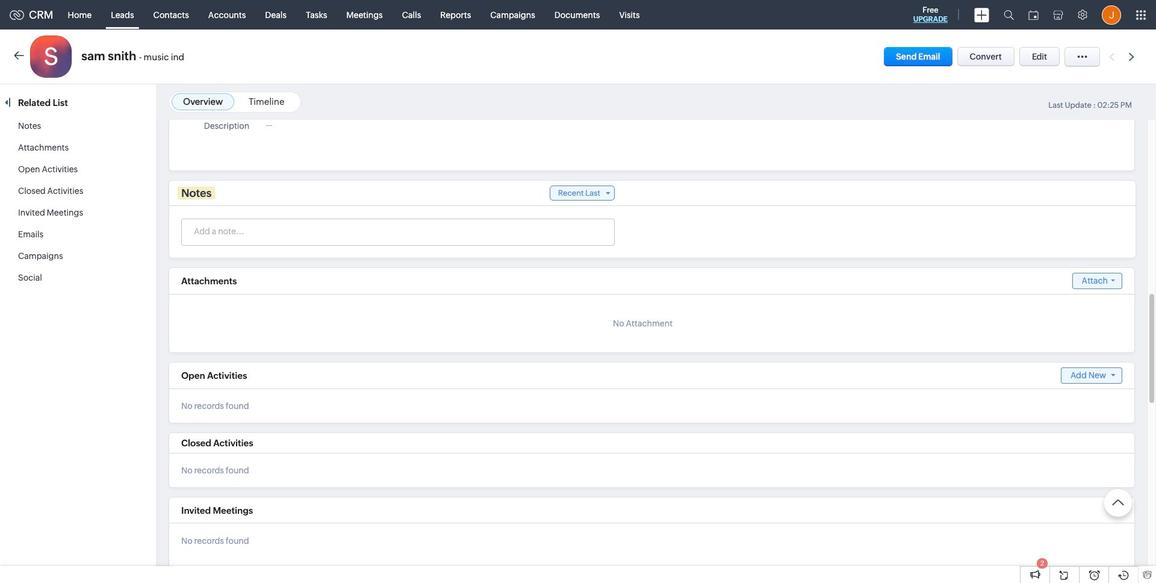 Task type: describe. For each thing, give the bounding box(es) containing it.
create menu image
[[975, 8, 990, 22]]

search image
[[1004, 10, 1015, 20]]

search element
[[997, 0, 1022, 30]]

logo image
[[10, 10, 24, 20]]

calendar image
[[1029, 10, 1039, 20]]



Task type: locate. For each thing, give the bounding box(es) containing it.
profile element
[[1095, 0, 1129, 29]]

next record image
[[1130, 53, 1137, 61]]

Add a note... field
[[182, 225, 614, 237]]

profile image
[[1102, 5, 1122, 24]]

create menu element
[[968, 0, 997, 29]]

previous record image
[[1110, 53, 1115, 61]]



Task type: vqa. For each thing, say whether or not it's contained in the screenshot.
rightmost found.
no



